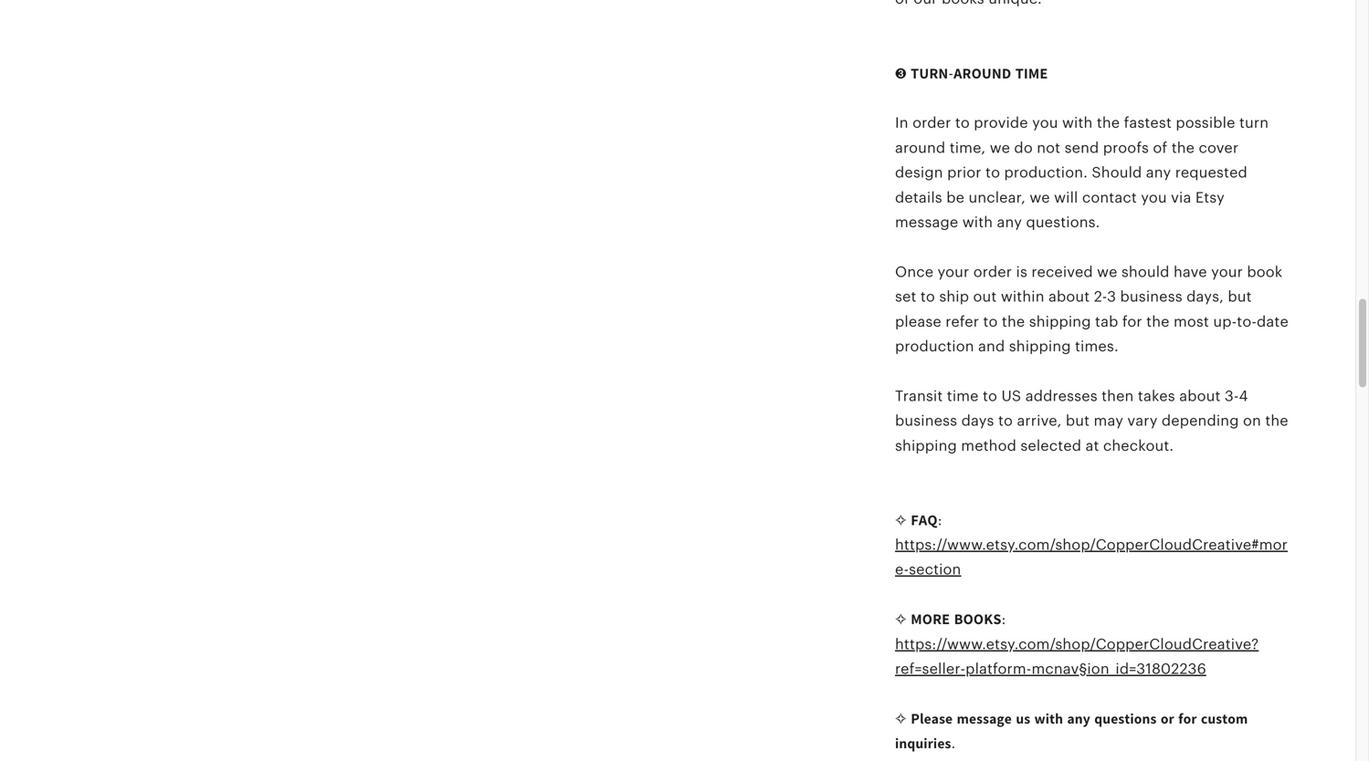 Task type: vqa. For each thing, say whether or not it's contained in the screenshot.
at
yes



Task type: locate. For each thing, give the bounding box(es) containing it.
2 vertical spatial shipping
[[895, 438, 957, 454]]

but
[[1228, 289, 1252, 305], [1066, 413, 1090, 429]]

1 vertical spatial ✧
[[895, 612, 907, 628]]

set
[[895, 289, 917, 305]]

2 your from the left
[[1211, 264, 1243, 280]]

takes
[[1138, 388, 1176, 405]]

any down of
[[1146, 165, 1171, 181]]

business
[[1120, 289, 1183, 305], [895, 413, 958, 429]]

𝗼𝗿
[[1161, 711, 1175, 728]]

1 horizontal spatial business
[[1120, 289, 1183, 305]]

will
[[1054, 189, 1078, 206]]

0 horizontal spatial order
[[913, 115, 951, 131]]

vary
[[1128, 413, 1158, 429]]

most
[[1174, 314, 1209, 330]]

1 vertical spatial order
[[974, 264, 1012, 280]]

0 vertical spatial but
[[1228, 289, 1252, 305]]

1 horizontal spatial you
[[1141, 189, 1167, 206]]

𝘄𝗶𝘁𝗵
[[1035, 711, 1063, 728]]

about
[[1049, 289, 1090, 305], [1180, 388, 1221, 405]]

✧ for ✧ 𝗣𝗹𝗲𝗮𝘀𝗲 𝗺𝗲𝘀𝘀𝗮𝗴𝗲 𝘂𝘀 𝘄𝗶𝘁𝗵 𝗮𝗻𝘆 𝗾𝘂𝗲𝘀𝘁𝗶𝗼𝗻𝘀 𝗼𝗿 𝗳𝗼𝗿 𝗰𝘂𝘀𝘁𝗼𝗺 𝗶𝗻𝗾𝘂𝗶𝗿𝗶𝗲𝘀.
[[895, 711, 907, 728]]

but up at
[[1066, 413, 1090, 429]]

to up unclear,
[[986, 165, 1000, 181]]

days,
[[1187, 289, 1224, 305]]

checkout.
[[1103, 438, 1174, 454]]

0 horizontal spatial business
[[895, 413, 958, 429]]

once your order is received we should have your book set to ship out within about 2-3 business days, but please refer to the shipping tab for the most up-to-date production and shipping times.
[[895, 264, 1289, 355]]

✧ inside ✧ 𝗣𝗹𝗲𝗮𝘀𝗲 𝗺𝗲𝘀𝘀𝗮𝗴𝗲 𝘂𝘀 𝘄𝗶𝘁𝗵 𝗮𝗻𝘆 𝗾𝘂𝗲𝘀𝘁𝗶𝗼𝗻𝘀 𝗼𝗿 𝗳𝗼𝗿 𝗰𝘂𝘀𝘁𝗼𝗺 𝗶𝗻𝗾𝘂𝗶𝗿𝗶𝗲𝘀.
[[895, 711, 907, 728]]

✧ left 𝗣𝗹𝗲𝗮𝘀𝗲
[[895, 711, 907, 728]]

✧ left the 𝗙𝗔𝗤:
[[895, 512, 907, 529]]

within
[[1001, 289, 1045, 305]]

shipping up "times."
[[1029, 314, 1091, 330]]

3 ✧ from the top
[[895, 711, 907, 728]]

provide
[[974, 115, 1028, 131]]

https://www.etsy.com/shop/coppercloudcreative#mor e-section link
[[895, 537, 1288, 578]]

1 horizontal spatial about
[[1180, 388, 1221, 405]]

on
[[1243, 413, 1261, 429]]

but up the to-
[[1228, 289, 1252, 305]]

production
[[895, 338, 974, 355]]

0 vertical spatial we
[[990, 140, 1010, 156]]

1 horizontal spatial we
[[1030, 189, 1050, 206]]

1 ✧ from the top
[[895, 512, 907, 529]]

to up and
[[983, 314, 998, 330]]

we down 'production.' in the right top of the page
[[1030, 189, 1050, 206]]

we up 3 at top right
[[1097, 264, 1118, 280]]

✧ inside ✧ 𝗙𝗔𝗤: https://www.etsy.com/shop/coppercloudcreative#mor e-section
[[895, 512, 907, 529]]

0 vertical spatial about
[[1049, 289, 1090, 305]]

𝗺𝗲𝘀𝘀𝗮𝗴𝗲
[[957, 711, 1012, 728]]

2 vertical spatial ✧
[[895, 711, 907, 728]]

𝗳𝗼𝗿
[[1179, 711, 1197, 728]]

but inside transit time to us addresses then takes about 3-4 business days to arrive, but may vary depending on the shipping method selected at checkout.
[[1066, 413, 1090, 429]]

1 horizontal spatial but
[[1228, 289, 1252, 305]]

0 vertical spatial order
[[913, 115, 951, 131]]

about up depending
[[1180, 388, 1221, 405]]

to-
[[1237, 314, 1257, 330]]

once
[[895, 264, 934, 280]]

1 vertical spatial we
[[1030, 189, 1050, 206]]

with down unclear,
[[963, 214, 993, 231]]

✧
[[895, 512, 907, 529], [895, 612, 907, 628], [895, 711, 907, 728]]

1 vertical spatial any
[[997, 214, 1022, 231]]

2 horizontal spatial we
[[1097, 264, 1118, 280]]

𝗮𝗻𝘆
[[1067, 711, 1091, 728]]

your up days,
[[1211, 264, 1243, 280]]

1 horizontal spatial your
[[1211, 264, 1243, 280]]

you
[[1032, 115, 1058, 131], [1141, 189, 1167, 206]]

to down us
[[998, 413, 1013, 429]]

shipping right and
[[1009, 338, 1071, 355]]

about down received
[[1049, 289, 1090, 305]]

your
[[938, 264, 970, 280], [1211, 264, 1243, 280]]

0 horizontal spatial you
[[1032, 115, 1058, 131]]

order up around
[[913, 115, 951, 131]]

your up ship
[[938, 264, 970, 280]]

https://www.etsy.com/shop/coppercloudcreative?
[[895, 637, 1259, 653]]

to left us
[[983, 388, 998, 405]]

1 horizontal spatial any
[[1146, 165, 1171, 181]]

with
[[1062, 115, 1093, 131], [963, 214, 993, 231]]

us
[[1002, 388, 1022, 405]]

business down should
[[1120, 289, 1183, 305]]

1 horizontal spatial order
[[974, 264, 1012, 280]]

0 vertical spatial any
[[1146, 165, 1171, 181]]

✧ 𝗙𝗔𝗤: https://www.etsy.com/shop/coppercloudcreative#mor e-section
[[895, 512, 1288, 578]]

date
[[1257, 314, 1289, 330]]

order up out
[[974, 264, 1012, 280]]

𝗠𝗢𝗥𝗘
[[911, 612, 950, 628]]

business down transit
[[895, 413, 958, 429]]

around
[[895, 140, 946, 156]]

we
[[990, 140, 1010, 156], [1030, 189, 1050, 206], [1097, 264, 1118, 280]]

1 vertical spatial shipping
[[1009, 338, 1071, 355]]

0 vertical spatial with
[[1062, 115, 1093, 131]]

refer
[[946, 314, 979, 330]]

𝗔𝗥𝗢𝗨𝗡𝗗
[[954, 65, 1012, 82]]

you left via
[[1141, 189, 1167, 206]]

out
[[973, 289, 997, 305]]

0 horizontal spatial with
[[963, 214, 993, 231]]

0 horizontal spatial we
[[990, 140, 1010, 156]]

to right set
[[921, 289, 935, 305]]

turn
[[1240, 115, 1269, 131]]

you up not
[[1032, 115, 1058, 131]]

0 vertical spatial ✧
[[895, 512, 907, 529]]

2 vertical spatial we
[[1097, 264, 1118, 280]]

✧ 𝗣𝗹𝗲𝗮𝘀𝗲 𝗺𝗲𝘀𝘀𝗮𝗴𝗲 𝘂𝘀 𝘄𝗶𝘁𝗵 𝗮𝗻𝘆 𝗾𝘂𝗲𝘀𝘁𝗶𝗼𝗻𝘀 𝗼𝗿 𝗳𝗼𝗿 𝗰𝘂𝘀𝘁𝗼𝗺 𝗶𝗻𝗾𝘂𝗶𝗿𝗶𝗲𝘀.
[[895, 711, 1248, 752]]

shipping down transit
[[895, 438, 957, 454]]

➌ 𝗧𝗨𝗥𝗡-𝗔𝗥𝗢𝗨𝗡𝗗 𝗧𝗜𝗠𝗘
[[895, 65, 1048, 82]]

fastest
[[1124, 115, 1172, 131]]

1 horizontal spatial with
[[1062, 115, 1093, 131]]

with up send
[[1062, 115, 1093, 131]]

0 horizontal spatial your
[[938, 264, 970, 280]]

please
[[895, 314, 942, 330]]

order
[[913, 115, 951, 131], [974, 264, 1012, 280]]

0 vertical spatial business
[[1120, 289, 1183, 305]]

the right on at the right bottom
[[1266, 413, 1289, 429]]

1 vertical spatial but
[[1066, 413, 1090, 429]]

may
[[1094, 413, 1124, 429]]

shipping
[[1029, 314, 1091, 330], [1009, 338, 1071, 355], [895, 438, 957, 454]]

1 vertical spatial about
[[1180, 388, 1221, 405]]

1 vertical spatial business
[[895, 413, 958, 429]]

3-
[[1225, 388, 1239, 405]]

do
[[1014, 140, 1033, 156]]

transit
[[895, 388, 943, 405]]

we inside the once your order is received we should have your book set to ship out within about 2-3 business days, but please refer to the shipping tab for the most up-to-date production and shipping times.
[[1097, 264, 1118, 280]]

2 ✧ from the top
[[895, 612, 907, 628]]

cover
[[1199, 140, 1239, 156]]

to
[[955, 115, 970, 131], [986, 165, 1000, 181], [921, 289, 935, 305], [983, 314, 998, 330], [983, 388, 998, 405], [998, 413, 1013, 429]]

0 horizontal spatial but
[[1066, 413, 1090, 429]]

𝗧𝗜𝗠𝗘
[[1016, 65, 1048, 82]]

requested
[[1175, 165, 1248, 181]]

0 horizontal spatial about
[[1049, 289, 1090, 305]]

days
[[962, 413, 994, 429]]

any down unclear,
[[997, 214, 1022, 231]]

via
[[1171, 189, 1192, 206]]

any
[[1146, 165, 1171, 181], [997, 214, 1022, 231]]

✧ left 𝗠𝗢𝗥𝗘
[[895, 612, 907, 628]]

we left do
[[990, 140, 1010, 156]]

✧ inside "✧ 𝗠𝗢𝗥𝗘 𝗕𝗢𝗢𝗞𝗦: https://www.etsy.com/shop/coppercloudcreative? ref=seller-platform-mcnav§ion_id=31802236"
[[895, 612, 907, 628]]

✧ for ✧ 𝗙𝗔𝗤: https://www.etsy.com/shop/coppercloudcreative#mor e-section
[[895, 512, 907, 529]]



Task type: describe. For each thing, give the bounding box(es) containing it.
questions.
[[1026, 214, 1100, 231]]

have
[[1174, 264, 1207, 280]]

order inside in order to provide you with the fastest possible turn around time, we do not send proofs of the cover design prior to production. should any requested details be unclear, we will contact you via etsy message with any questions.
[[913, 115, 951, 131]]

received
[[1032, 264, 1093, 280]]

and
[[978, 338, 1005, 355]]

e-
[[895, 562, 909, 578]]

platform-
[[966, 661, 1032, 678]]

but inside the once your order is received we should have your book set to ship out within about 2-3 business days, but please refer to the shipping tab for the most up-to-date production and shipping times.
[[1228, 289, 1252, 305]]

production.
[[1004, 165, 1088, 181]]

contact
[[1082, 189, 1137, 206]]

send
[[1065, 140, 1099, 156]]

1 vertical spatial with
[[963, 214, 993, 231]]

0 vertical spatial you
[[1032, 115, 1058, 131]]

0 horizontal spatial any
[[997, 214, 1022, 231]]

transit time to us addresses then takes about 3-4 business days to arrive, but may vary depending on the shipping method selected at checkout.
[[895, 388, 1289, 454]]

https://www.etsy.com/shop/coppercloudcreative#mor
[[895, 537, 1288, 554]]

the down within
[[1002, 314, 1025, 330]]

0 vertical spatial shipping
[[1029, 314, 1091, 330]]

about inside the once your order is received we should have your book set to ship out within about 2-3 business days, but please refer to the shipping tab for the most up-to-date production and shipping times.
[[1049, 289, 1090, 305]]

𝗾𝘂𝗲𝘀𝘁𝗶𝗼𝗻𝘀
[[1095, 711, 1157, 728]]

time,
[[950, 140, 986, 156]]

✧ 𝗠𝗢𝗥𝗘 𝗕𝗢𝗢𝗞𝗦: https://www.etsy.com/shop/coppercloudcreative? ref=seller-platform-mcnav§ion_id=31802236
[[895, 612, 1259, 678]]

should
[[1092, 165, 1142, 181]]

details
[[895, 189, 943, 206]]

design
[[895, 165, 943, 181]]

prior
[[947, 165, 982, 181]]

then
[[1102, 388, 1134, 405]]

up-
[[1213, 314, 1237, 330]]

ship
[[939, 289, 969, 305]]

1 vertical spatial you
[[1141, 189, 1167, 206]]

the right for
[[1147, 314, 1170, 330]]

arrive,
[[1017, 413, 1062, 429]]

3
[[1107, 289, 1116, 305]]

etsy
[[1196, 189, 1225, 206]]

𝗕𝗢𝗢𝗞𝗦:
[[954, 612, 1006, 628]]

order inside the once your order is received we should have your book set to ship out within about 2-3 business days, but please refer to the shipping tab for the most up-to-date production and shipping times.
[[974, 264, 1012, 280]]

in order to provide you with the fastest possible turn around time, we do not send proofs of the cover design prior to production. should any requested details be unclear, we will contact you via etsy message with any questions.
[[895, 115, 1269, 231]]

𝘂𝘀
[[1016, 711, 1031, 728]]

depending
[[1162, 413, 1239, 429]]

𝗙𝗔𝗤:
[[911, 512, 942, 529]]

✧ for ✧ 𝗠𝗢𝗥𝗘 𝗕𝗢𝗢𝗞𝗦: https://www.etsy.com/shop/coppercloudcreative? ref=seller-platform-mcnav§ion_id=31802236
[[895, 612, 907, 628]]

➌
[[895, 65, 907, 82]]

unclear,
[[969, 189, 1026, 206]]

of
[[1153, 140, 1168, 156]]

section
[[909, 562, 961, 578]]

method
[[961, 438, 1017, 454]]

business inside the once your order is received we should have your book set to ship out within about 2-3 business days, but please refer to the shipping tab for the most up-to-date production and shipping times.
[[1120, 289, 1183, 305]]

addresses
[[1026, 388, 1098, 405]]

tab
[[1095, 314, 1119, 330]]

𝗣𝗹𝗲𝗮𝘀𝗲
[[911, 711, 953, 728]]

possible
[[1176, 115, 1236, 131]]

𝗶𝗻𝗾𝘂𝗶𝗿𝗶𝗲𝘀.
[[895, 736, 956, 752]]

be
[[947, 189, 965, 206]]

about inside transit time to us addresses then takes about 3-4 business days to arrive, but may vary depending on the shipping method selected at checkout.
[[1180, 388, 1221, 405]]

shipping inside transit time to us addresses then takes about 3-4 business days to arrive, but may vary depending on the shipping method selected at checkout.
[[895, 438, 957, 454]]

4
[[1239, 388, 1248, 405]]

in
[[895, 115, 909, 131]]

𝗰𝘂𝘀𝘁𝗼𝗺
[[1201, 711, 1248, 728]]

to up time,
[[955, 115, 970, 131]]

2-
[[1094, 289, 1107, 305]]

not
[[1037, 140, 1061, 156]]

for
[[1123, 314, 1143, 330]]

is
[[1016, 264, 1028, 280]]

the inside transit time to us addresses then takes about 3-4 business days to arrive, but may vary depending on the shipping method selected at checkout.
[[1266, 413, 1289, 429]]

time
[[947, 388, 979, 405]]

message
[[895, 214, 959, 231]]

business inside transit time to us addresses then takes about 3-4 business days to arrive, but may vary depending on the shipping method selected at checkout.
[[895, 413, 958, 429]]

book
[[1247, 264, 1283, 280]]

times.
[[1075, 338, 1119, 355]]

𝗧𝗨𝗥𝗡-
[[911, 65, 954, 82]]

proofs
[[1103, 140, 1149, 156]]

selected
[[1021, 438, 1082, 454]]

the right of
[[1172, 140, 1195, 156]]

should
[[1122, 264, 1170, 280]]

at
[[1086, 438, 1099, 454]]

https://www.etsy.com/shop/coppercloudcreative? ref=seller-platform-mcnav§ion_id=31802236 link
[[895, 637, 1259, 678]]

mcnav§ion_id=31802236
[[1032, 661, 1207, 678]]

ref=seller-
[[895, 661, 966, 678]]

1 your from the left
[[938, 264, 970, 280]]

the up proofs
[[1097, 115, 1120, 131]]



